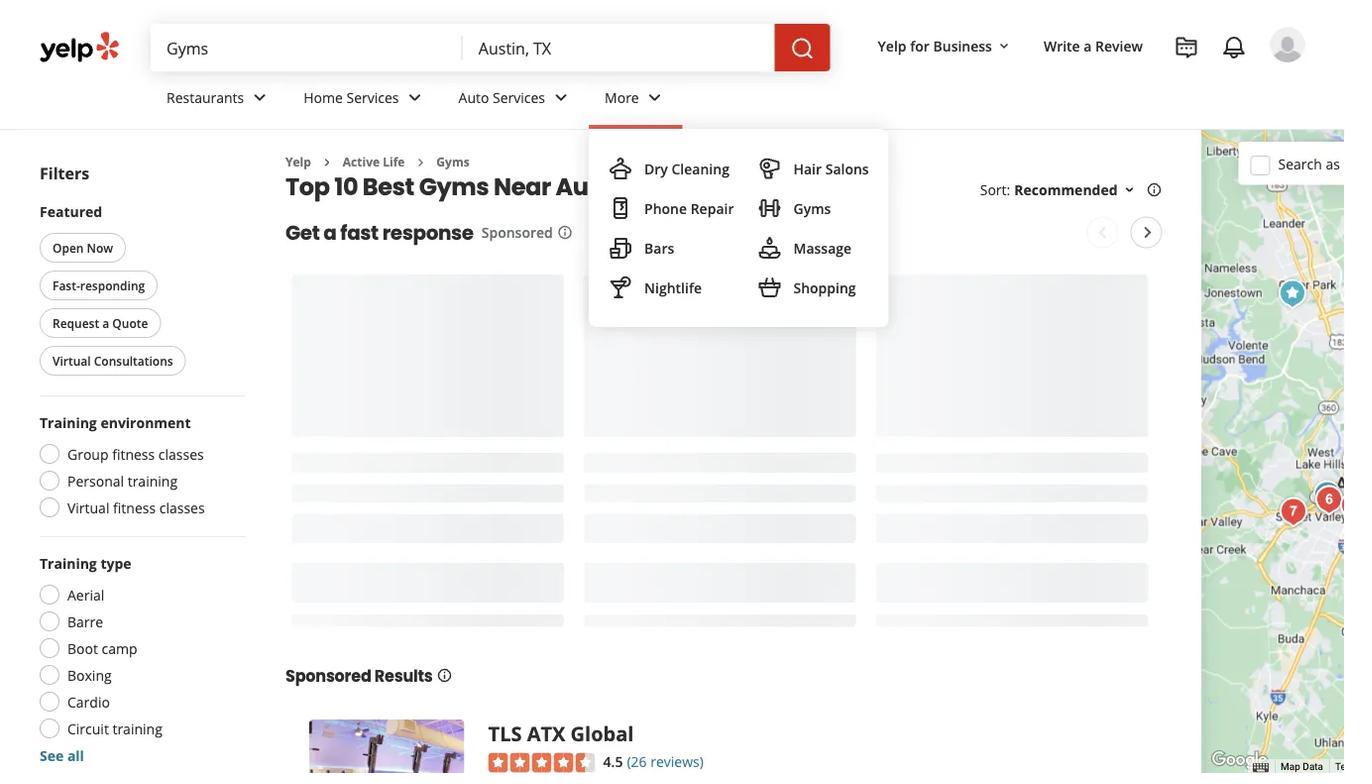 Task type: locate. For each thing, give the bounding box(es) containing it.
dry
[[645, 159, 668, 178]]

2 services from the left
[[493, 88, 545, 107]]

a right write
[[1084, 36, 1092, 55]]

fitness up personal training
[[112, 445, 155, 464]]

24 gyms v2 image
[[758, 196, 782, 220]]

training up virtual fitness classes at the left bottom of the page
[[128, 472, 178, 490]]

keyboard shortcuts image
[[1254, 763, 1269, 773]]

virtual inside virtual consultations button
[[53, 353, 91, 369]]

1 vertical spatial 16 chevron down v2 image
[[1122, 182, 1138, 198]]

0 vertical spatial yelp
[[878, 36, 907, 55]]

yelp inside yelp for business 'button'
[[878, 36, 907, 55]]

0 horizontal spatial a
[[102, 315, 109, 331]]

none field up more
[[479, 37, 759, 59]]

1 vertical spatial a
[[324, 219, 337, 246]]

a left quote
[[102, 315, 109, 331]]

1 training from the top
[[40, 413, 97, 432]]

1 horizontal spatial services
[[493, 88, 545, 107]]

1 option group from the top
[[34, 413, 246, 524]]

training
[[128, 472, 178, 490], [113, 719, 162, 738]]

16 chevron down v2 image right business
[[997, 38, 1012, 54]]

1 services from the left
[[347, 88, 399, 107]]

16 chevron right v2 image right life
[[413, 155, 429, 170]]

request a quote
[[53, 315, 148, 331]]

gyms link down the "hair" at the right top of page
[[750, 188, 877, 228]]

featured
[[40, 202, 102, 221]]

fast
[[340, 219, 379, 246]]

classes for virtual fitness classes
[[159, 498, 205, 517]]

fitness down personal training
[[113, 498, 156, 517]]

aerial
[[67, 586, 104, 604]]

sponsored down near
[[482, 223, 553, 242]]

projects image
[[1175, 36, 1199, 60]]

24 chevron down v2 image inside the home services link
[[403, 86, 427, 109]]

1 horizontal spatial yelp
[[878, 36, 907, 55]]

gyms link right life
[[437, 154, 470, 170]]

notifications image
[[1223, 36, 1247, 60]]

1 24 chevron down v2 image from the left
[[549, 86, 573, 109]]

16 chevron down v2 image inside recommended dropdown button
[[1122, 182, 1138, 198]]

active
[[343, 154, 380, 170]]

1 horizontal spatial 24 chevron down v2 image
[[403, 86, 427, 109]]

0 vertical spatial fitness
[[112, 445, 155, 464]]

2 training from the top
[[40, 554, 97, 573]]

0 horizontal spatial gyms link
[[437, 154, 470, 170]]

1 vertical spatial option group
[[34, 553, 246, 766]]

more link
[[589, 71, 683, 129]]

yelp for yelp link
[[286, 154, 311, 170]]

bars
[[645, 239, 675, 257]]

0 horizontal spatial services
[[347, 88, 399, 107]]

option group containing training type
[[34, 553, 246, 766]]

gyms up massage link
[[794, 199, 831, 218]]

0 horizontal spatial 16 chevron down v2 image
[[997, 38, 1012, 54]]

now
[[87, 239, 113, 256]]

2 vertical spatial a
[[102, 315, 109, 331]]

2 24 chevron down v2 image from the left
[[403, 86, 427, 109]]

1 horizontal spatial a
[[324, 219, 337, 246]]

(26 reviews) link
[[627, 751, 704, 772]]

0 vertical spatial virtual
[[53, 353, 91, 369]]

sponsored left results
[[286, 665, 371, 687]]

life
[[383, 154, 405, 170]]

hair salons
[[794, 159, 869, 178]]

0 vertical spatial classes
[[159, 445, 204, 464]]

0 vertical spatial sponsored
[[482, 223, 553, 242]]

0 horizontal spatial 16 chevron right v2 image
[[319, 155, 335, 170]]

a for write
[[1084, 36, 1092, 55]]

featured group
[[36, 201, 246, 380]]

environment
[[101, 413, 191, 432]]

virtual for virtual consultations
[[53, 353, 91, 369]]

results
[[375, 665, 433, 687]]

2 option group from the top
[[34, 553, 246, 766]]

ruby a. image
[[1270, 27, 1306, 62]]

0 horizontal spatial 16 info v2 image
[[437, 668, 453, 684]]

0 vertical spatial 16 info v2 image
[[557, 225, 573, 241]]

0 vertical spatial training
[[40, 413, 97, 432]]

virtual down "request"
[[53, 353, 91, 369]]

global
[[571, 720, 634, 747]]

2 24 chevron down v2 image from the left
[[643, 86, 667, 109]]

get a fast response
[[286, 219, 474, 246]]

1 vertical spatial gyms link
[[750, 188, 877, 228]]

a
[[1084, 36, 1092, 55], [324, 219, 337, 246], [102, 315, 109, 331]]

a right get
[[324, 219, 337, 246]]

services right auto
[[493, 88, 545, 107]]

yelp left 10
[[286, 154, 311, 170]]

training right circuit
[[113, 719, 162, 738]]

home services
[[304, 88, 399, 107]]

24 chevron down v2 image inside restaurants link
[[248, 86, 272, 109]]

16 chevron right v2 image right yelp link
[[319, 155, 335, 170]]

none field find
[[167, 37, 447, 59]]

none field up the home
[[167, 37, 447, 59]]

1 vertical spatial 16 info v2 image
[[437, 668, 453, 684]]

1 horizontal spatial 24 chevron down v2 image
[[643, 86, 667, 109]]

personal training
[[67, 472, 178, 490]]

yelp for yelp for business
[[878, 36, 907, 55]]

1 vertical spatial virtual
[[67, 498, 110, 517]]

all
[[67, 746, 84, 765]]

option group
[[34, 413, 246, 524], [34, 553, 246, 766]]

phone repair
[[645, 199, 734, 218]]

1 16 chevron right v2 image from the left
[[319, 155, 335, 170]]

24 chevron down v2 image inside the auto services link
[[549, 86, 573, 109]]

0 horizontal spatial 24 chevron down v2 image
[[549, 86, 573, 109]]

2 16 chevron right v2 image from the left
[[413, 155, 429, 170]]

a inside request a quote button
[[102, 315, 109, 331]]

active life
[[343, 154, 405, 170]]

a for request
[[102, 315, 109, 331]]

consultations
[[94, 353, 173, 369]]

1 horizontal spatial 16 chevron down v2 image
[[1122, 182, 1138, 198]]

gyms link
[[437, 154, 470, 170], [750, 188, 877, 228]]

tls atx global image
[[1343, 339, 1346, 378]]

0 vertical spatial training
[[128, 472, 178, 490]]

services
[[347, 88, 399, 107], [493, 88, 545, 107]]

16 info v2 image right results
[[437, 668, 453, 684]]

onnit gym - austin, tx image
[[1342, 499, 1346, 539]]

0 horizontal spatial none field
[[167, 37, 447, 59]]

1 24 chevron down v2 image from the left
[[248, 86, 272, 109]]

classes down personal training
[[159, 498, 205, 517]]

review
[[1096, 36, 1143, 55]]

24 chevron down v2 image left auto
[[403, 86, 427, 109]]

1 vertical spatial sponsored
[[286, 665, 371, 687]]

a inside write a review link
[[1084, 36, 1092, 55]]

hair
[[794, 159, 822, 178]]

phone repair link
[[601, 188, 742, 228]]

1 vertical spatial classes
[[159, 498, 205, 517]]

24 chevron down v2 image right auto services
[[549, 86, 573, 109]]

training up group at the left bottom of the page
[[40, 413, 97, 432]]

0 vertical spatial option group
[[34, 413, 246, 524]]

menu containing dry cleaning
[[589, 129, 889, 327]]

24 shopping v2 image
[[758, 276, 782, 299]]

virtual fitness classes
[[67, 498, 205, 517]]

services right the home
[[347, 88, 399, 107]]

castle hill fitness image
[[1338, 441, 1346, 480], [1338, 441, 1346, 480]]

menu inside business categories element
[[589, 129, 889, 327]]

1 horizontal spatial sponsored
[[482, 223, 553, 242]]

2 horizontal spatial a
[[1084, 36, 1092, 55]]

24 happy hour v2 image
[[609, 276, 633, 299]]

training for circuit training
[[113, 719, 162, 738]]

classes down environment
[[159, 445, 204, 464]]

16 info v2 image
[[1147, 182, 1163, 198]]

24 chevron down v2 image
[[549, 86, 573, 109], [643, 86, 667, 109]]

1 horizontal spatial none field
[[479, 37, 759, 59]]

24 chevron down v2 image for more
[[643, 86, 667, 109]]

training
[[40, 413, 97, 432], [40, 554, 97, 573]]

16 chevron right v2 image for active life
[[319, 155, 335, 170]]

16 chevron down v2 image for yelp for business
[[997, 38, 1012, 54]]

tls
[[488, 720, 522, 747]]

4.5 star rating image
[[488, 753, 596, 773]]

training environment
[[40, 413, 191, 432]]

16 chevron down v2 image
[[997, 38, 1012, 54], [1122, 182, 1138, 198]]

yelp for business button
[[870, 28, 1020, 63]]

None search field
[[151, 24, 835, 71]]

quote
[[112, 315, 148, 331]]

24 chevron down v2 image right restaurants
[[248, 86, 272, 109]]

0 horizontal spatial yelp
[[286, 154, 311, 170]]

the mat martial arts & fitness image
[[1273, 274, 1313, 314]]

m
[[1344, 154, 1346, 173]]

1 vertical spatial training
[[40, 554, 97, 573]]

boxing
[[67, 666, 112, 685]]

business categories element
[[151, 71, 1306, 327]]

16 chevron right v2 image
[[319, 155, 335, 170], [413, 155, 429, 170]]

write a review
[[1044, 36, 1143, 55]]

classes
[[159, 445, 204, 464], [159, 498, 205, 517]]

16 info v2 image
[[557, 225, 573, 241], [437, 668, 453, 684]]

1 horizontal spatial 16 chevron right v2 image
[[413, 155, 429, 170]]

restaurants
[[167, 88, 244, 107]]

see
[[40, 746, 64, 765]]

nightlife link
[[601, 268, 742, 307]]

group
[[67, 445, 109, 464]]

group fitness classes
[[67, 445, 204, 464]]

gyms up the response
[[419, 170, 489, 203]]

1 vertical spatial yelp
[[286, 154, 311, 170]]

16 chevron down v2 image left 16 info v2 icon
[[1122, 182, 1138, 198]]

16 info v2 image down austin,
[[557, 225, 573, 241]]

16 chevron down v2 image inside yelp for business 'button'
[[997, 38, 1012, 54]]

1 vertical spatial training
[[113, 719, 162, 738]]

None field
[[167, 37, 447, 59], [479, 37, 759, 59]]

bars link
[[601, 228, 742, 268]]

1 none field from the left
[[167, 37, 447, 59]]

virtual inside option group
[[67, 498, 110, 517]]

1 vertical spatial fitness
[[113, 498, 156, 517]]

fitness for group
[[112, 445, 155, 464]]

virtual consultations
[[53, 353, 173, 369]]

0 vertical spatial 16 chevron down v2 image
[[997, 38, 1012, 54]]

map data button
[[1281, 760, 1324, 774]]

24 chevron down v2 image right more
[[643, 86, 667, 109]]

24 bars v2 image
[[609, 236, 633, 260]]

menu
[[589, 129, 889, 327]]

0 horizontal spatial sponsored
[[286, 665, 371, 687]]

yelp for business
[[878, 36, 993, 55]]

request a quote button
[[40, 308, 161, 338]]

virtual down personal on the bottom of the page
[[67, 498, 110, 517]]

atomic athlete image
[[1335, 486, 1346, 526]]

sponsored
[[482, 223, 553, 242], [286, 665, 371, 687]]

0 vertical spatial a
[[1084, 36, 1092, 55]]

yelp
[[878, 36, 907, 55], [286, 154, 311, 170]]

yelp left the for
[[878, 36, 907, 55]]

training up aerial
[[40, 554, 97, 573]]

virtual
[[53, 353, 91, 369], [67, 498, 110, 517]]

24 chevron down v2 image
[[248, 86, 272, 109], [403, 86, 427, 109]]

responding
[[80, 277, 145, 294]]

fev - iron vault gym image
[[1310, 480, 1346, 520], [1310, 480, 1346, 520]]

1 horizontal spatial 16 info v2 image
[[557, 225, 573, 241]]

see all button
[[40, 746, 84, 765]]

Near text field
[[479, 37, 759, 59]]

best
[[363, 170, 414, 203]]

2 none field from the left
[[479, 37, 759, 59]]

24 chevron down v2 image inside more link
[[643, 86, 667, 109]]

services for auto services
[[493, 88, 545, 107]]

map
[[1281, 761, 1301, 773]]

0 horizontal spatial 24 chevron down v2 image
[[248, 86, 272, 109]]

home
[[304, 88, 343, 107]]

data
[[1303, 761, 1324, 773]]

next image
[[1136, 221, 1160, 244]]



Task type: vqa. For each thing, say whether or not it's contained in the screenshot.
bulqur, inside the chicken mixed grill mix of all three chicken dishes. served with bulqur, salad and homemade bread.
no



Task type: describe. For each thing, give the bounding box(es) containing it.
24 dry cleaning v2 image
[[609, 157, 633, 180]]

16 chevron down v2 image for recommended
[[1122, 182, 1138, 198]]

auto services
[[459, 88, 545, 107]]

business
[[934, 36, 993, 55]]

request
[[53, 315, 99, 331]]

salons
[[826, 159, 869, 178]]

boot camp
[[67, 639, 137, 658]]

texas
[[644, 170, 714, 203]]

recommended
[[1015, 180, 1118, 199]]

circuit
[[67, 719, 109, 738]]

te link
[[1336, 761, 1346, 773]]

(26
[[627, 753, 647, 771]]

tls atx global
[[488, 720, 634, 747]]

open
[[53, 239, 84, 256]]

trufusion south austin image
[[1308, 476, 1346, 515]]

life time image
[[1274, 492, 1314, 532]]

sponsored for sponsored
[[482, 223, 553, 242]]

map region
[[1117, 79, 1346, 774]]

yelp link
[[286, 154, 311, 170]]

near
[[494, 170, 551, 203]]

user actions element
[[862, 25, 1334, 147]]

training type
[[40, 554, 131, 573]]

restaurants link
[[151, 71, 288, 129]]

gyms inside menu
[[794, 199, 831, 218]]

atx
[[527, 720, 566, 747]]

camp
[[102, 639, 137, 658]]

nightlife
[[645, 278, 702, 297]]

auto services link
[[443, 71, 589, 129]]

massage
[[794, 239, 852, 257]]

training for personal training
[[128, 472, 178, 490]]

filters
[[40, 163, 89, 184]]

personal
[[67, 472, 124, 490]]

16 chevron right v2 image for gyms
[[413, 155, 429, 170]]

massage link
[[750, 228, 877, 268]]

more
[[605, 88, 639, 107]]

0 vertical spatial gyms link
[[437, 154, 470, 170]]

barre
[[67, 612, 103, 631]]

active life link
[[343, 154, 405, 170]]

for
[[911, 36, 930, 55]]

services for home services
[[347, 88, 399, 107]]

10
[[334, 170, 358, 203]]

hair salons link
[[750, 149, 877, 188]]

top 10 best gyms near austin, texas
[[286, 170, 714, 203]]

as
[[1326, 154, 1341, 173]]

dry cleaning link
[[601, 149, 742, 188]]

sponsored for sponsored results
[[286, 665, 371, 687]]

cardio
[[67, 693, 110, 712]]

write a review link
[[1036, 28, 1151, 63]]

virtual for virtual fitness classes
[[67, 498, 110, 517]]

fitness for virtual
[[113, 498, 156, 517]]

1 horizontal spatial gyms link
[[750, 188, 877, 228]]

map data
[[1281, 761, 1324, 773]]

option group containing training environment
[[34, 413, 246, 524]]

search as m
[[1279, 154, 1346, 173]]

tls atx global link
[[488, 720, 634, 747]]

auto
[[459, 88, 489, 107]]

cleaning
[[672, 159, 730, 178]]

recommended button
[[1015, 180, 1138, 199]]

virtual consultations button
[[40, 346, 186, 376]]

circuit training
[[67, 719, 162, 738]]

Find text field
[[167, 37, 447, 59]]

a for get
[[324, 219, 337, 246]]

4.5
[[604, 753, 623, 771]]

24 massage v2 image
[[758, 236, 782, 260]]

write
[[1044, 36, 1081, 55]]

24 chevron down v2 image for restaurants
[[248, 86, 272, 109]]

sponsored results
[[286, 665, 433, 687]]

previous image
[[1091, 221, 1115, 244]]

shopping link
[[750, 268, 877, 307]]

24 chevron down v2 image for auto services
[[549, 86, 573, 109]]

dry cleaning
[[645, 159, 730, 178]]

24 phone repair v2 image
[[609, 196, 633, 220]]

home services link
[[288, 71, 443, 129]]

austin,
[[556, 170, 639, 203]]

repair
[[691, 199, 734, 218]]

see all
[[40, 746, 84, 765]]

response
[[382, 219, 474, 246]]

(26 reviews)
[[627, 753, 704, 771]]

24 salon v2 image
[[758, 157, 782, 180]]

get
[[286, 219, 320, 246]]

search image
[[791, 37, 815, 61]]

top
[[286, 170, 330, 203]]

boot
[[67, 639, 98, 658]]

sort:
[[981, 180, 1011, 199]]

open now button
[[40, 233, 126, 263]]

4.5 link
[[604, 751, 623, 772]]

shopping
[[794, 278, 856, 297]]

google image
[[1208, 748, 1273, 774]]

24 chevron down v2 image for home services
[[403, 86, 427, 109]]

open now
[[53, 239, 113, 256]]

training for group fitness classes
[[40, 413, 97, 432]]

gyms right life
[[437, 154, 470, 170]]

training for aerial
[[40, 554, 97, 573]]

none field near
[[479, 37, 759, 59]]

search
[[1279, 154, 1323, 173]]

fast-responding
[[53, 277, 145, 294]]

phone
[[645, 199, 687, 218]]

te
[[1336, 761, 1346, 773]]

classes for group fitness classes
[[159, 445, 204, 464]]

fast-responding button
[[40, 271, 158, 300]]



